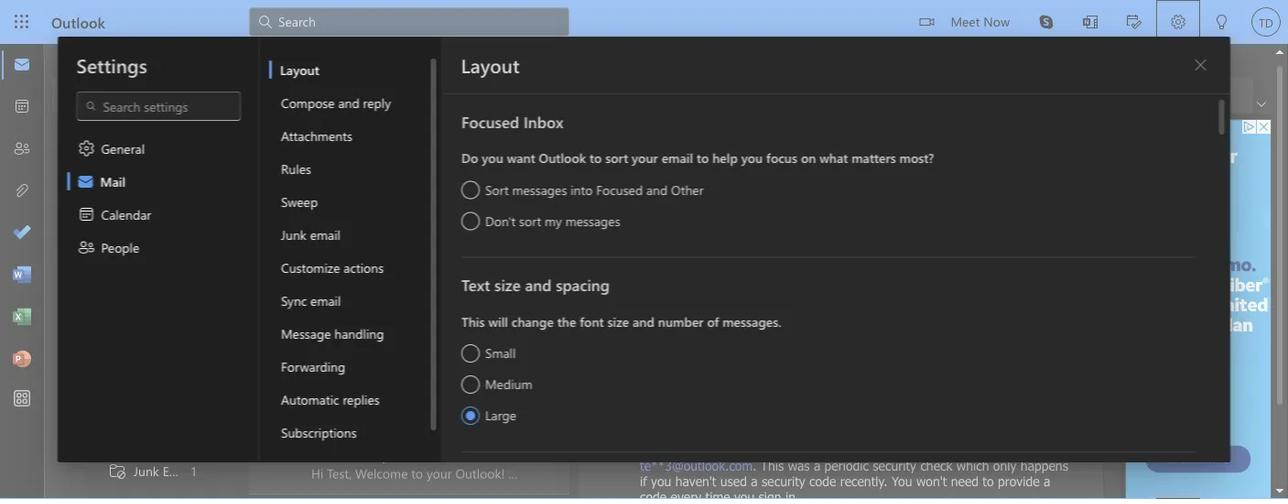 Task type: locate. For each thing, give the bounding box(es) containing it.
outlook link
[[51, 0, 105, 44]]

email inside do you want outlook to sort your email to help you focus on what matters most? option group
[[661, 149, 693, 166]]

dialog
[[0, 0, 1288, 499]]

1 horizontal spatial layout
[[461, 52, 520, 78]]

1 horizontal spatial inbox
[[523, 111, 563, 132]]

help group
[[56, 77, 255, 110]]

mon for was
[[482, 340, 504, 354]]

into
[[570, 181, 592, 198]]

1 horizontal spatial on
[[859, 442, 874, 458]]

0 vertical spatial your
[[631, 149, 658, 166]]

your inside 'microsoft account thanks for verifying your security info'
[[978, 332, 1051, 374]]

email message element
[[579, 168, 1103, 499]]

0 vertical spatial verification
[[800, 132, 874, 151]]

0 horizontal spatial focused
[[461, 111, 519, 132]]

email inside junk email button
[[310, 226, 340, 243]]

mail
[[100, 173, 126, 190]]

team down star
[[417, 246, 445, 263]]

outlook inside ' outlook mobile'
[[156, 86, 201, 103]]

and
[[338, 94, 359, 111], [646, 181, 667, 198], [525, 274, 551, 295], [632, 313, 654, 330]]

layout up focused inbox
[[461, 52, 520, 78]]

text
[[461, 274, 490, 295]]

outlook up  button
[[51, 12, 105, 32]]

code left every
[[640, 489, 667, 499]]

Search settings search field
[[98, 97, 222, 115]]

outlook up welcome
[[311, 428, 357, 445]]

outlook up into at the left top of the page
[[539, 149, 586, 166]]

code right in.
[[810, 473, 836, 489]]

security left focus
[[714, 132, 766, 151]]

1 horizontal spatial size
[[607, 313, 629, 330]]

actions
[[343, 259, 383, 276]]

document
[[0, 0, 1288, 499]]

0 horizontal spatial mt
[[280, 330, 299, 347]]

 tree item
[[66, 452, 213, 489]]

code
[[810, 473, 836, 489], [640, 489, 667, 499]]

the right .
[[765, 442, 783, 458]]

mon 10/2 up will
[[482, 266, 529, 280]]

need
[[951, 473, 979, 489]]

mt button
[[591, 236, 627, 273]]

don't
[[485, 212, 515, 229]]

junk right the 
[[134, 462, 159, 479]]

microsoft account team image
[[275, 324, 304, 353]]

provide
[[998, 473, 1040, 489]]

text size and spacing
[[461, 274, 609, 295]]

2 mon 10/2 from the top
[[482, 340, 529, 354]]

microsoft inside 'microsoft account thanks for verifying your security info'
[[640, 312, 703, 329]]

team
[[361, 428, 390, 445]]

more apps image
[[13, 390, 31, 408]]

size inside option group
[[607, 313, 629, 330]]

security left small
[[417, 338, 460, 355]]

a right 'provide'
[[1044, 473, 1051, 489]]

email for sync email
[[310, 292, 341, 309]]

account right "thu"
[[515, 446, 560, 463]]

layout up compose
[[280, 61, 319, 78]]

0 horizontal spatial layout
[[280, 61, 319, 78]]

thanks for verifying your security info application
[[0, 0, 1288, 499]]

info inside 'recently, you verified the security info on the microsoft account te**3@outlook.com'
[[834, 442, 855, 458]]

1 mon 10/2 from the top
[[482, 266, 529, 280]]

info
[[770, 132, 796, 151], [464, 264, 486, 281], [464, 338, 486, 355], [780, 375, 840, 417], [834, 442, 855, 458]]

time
[[706, 489, 730, 499]]

star
[[405, 190, 428, 207]]

1 vertical spatial email
[[310, 226, 340, 243]]

select a conversation image
[[280, 255, 299, 274]]

security-
[[862, 236, 917, 256]]

email right sync
[[310, 292, 341, 309]]

size right text
[[494, 274, 520, 295]]

1 vertical spatial your
[[978, 332, 1051, 374]]

0 vertical spatial team
[[417, 246, 445, 263]]

happens
[[1021, 458, 1069, 473]]

and left reply
[[338, 94, 359, 111]]

messages up don't sort my messages
[[512, 181, 567, 198]]

select a conversation checkbox down the "automatic"
[[275, 432, 311, 462]]

microsoft account team up sync email 'button'
[[311, 246, 445, 263]]

rules
[[281, 160, 311, 177]]

email up customize actions
[[310, 226, 340, 243]]

select a conversation checkbox down junk email
[[275, 250, 311, 279]]

junk up select a conversation image
[[281, 226, 306, 243]]

the left "font"
[[557, 313, 576, 330]]

this will change the font size and number of messages.
[[461, 313, 781, 330]]

help
[[712, 149, 737, 166]]

welcome
[[311, 446, 364, 463]]

excel image
[[13, 309, 31, 327]]

0 horizontal spatial on
[[801, 149, 816, 166]]

your
[[631, 149, 658, 166], [978, 332, 1051, 374], [383, 446, 408, 463]]

0 vertical spatial mon 10/2
[[482, 266, 529, 280]]

was
[[489, 338, 510, 355], [788, 458, 810, 473]]

security up in.
[[787, 442, 830, 458]]

focused right into at the left top of the page
[[596, 181, 643, 198]]

and left too at the top right
[[646, 181, 667, 198]]

was up in.
[[788, 458, 810, 473]]

the inside option group
[[557, 313, 576, 330]]

microsoft account security info was added
[[311, 338, 550, 355]]

a left sign
[[751, 473, 758, 489]]

security right .
[[762, 473, 806, 489]]

1 vertical spatial was
[[788, 458, 810, 473]]

2 10/2 from the top
[[507, 340, 529, 354]]

outlook
[[51, 12, 105, 32], [156, 86, 201, 103], [539, 149, 586, 166], [311, 428, 357, 445]]

mt
[[599, 246, 618, 263], [280, 330, 299, 347]]

account up 'thanks'
[[708, 312, 762, 329]]

account up need
[[955, 442, 999, 458]]

0 horizontal spatial inbox
[[313, 131, 351, 151]]

0 vertical spatial email
[[661, 149, 693, 166]]

1 vertical spatial verification
[[489, 264, 551, 281]]

outlook right 
[[156, 86, 201, 103]]

noreply@accountprotection.microsoft.com>
[[638, 256, 924, 276]]

account up the replies
[[368, 338, 413, 355]]

to inside . this was a periodic security check which only happens if you haven't used a security code recently. you won't need to provide a code every time you sign in.
[[983, 473, 994, 489]]

 button
[[75, 123, 106, 157]]

10/2 right text
[[507, 266, 529, 280]]

0 vertical spatial was
[[489, 338, 510, 355]]

on up recently.
[[859, 442, 874, 458]]

the up you
[[878, 442, 896, 458]]


[[598, 186, 616, 204]]

mt up spacing
[[599, 246, 618, 263]]

home tab list
[[91, 44, 264, 72]]

1 horizontal spatial focused
[[596, 181, 643, 198]]


[[84, 132, 99, 147]]

contract
[[480, 190, 530, 207]]

2 team from the top
[[417, 320, 445, 337]]

message handling button
[[269, 317, 425, 350]]

microsoft account team image
[[591, 236, 627, 273]]

outlook banner
[[0, 0, 1288, 44]]

2 microsoft account team from the top
[[311, 320, 445, 337]]

.
[[753, 458, 757, 473]]

messages.
[[722, 313, 781, 330]]

was inside . this was a periodic security check which only happens if you haven't used a security code recently. you won't need to provide a code every time you sign in.
[[788, 458, 810, 473]]

0 horizontal spatial code
[[640, 489, 667, 499]]

a left periodic
[[814, 458, 821, 473]]

layout tab panel
[[443, 37, 1230, 499]]

0 vertical spatial 10/2
[[507, 266, 529, 280]]

account inside 'recently, you verified the security info on the microsoft account te**3@outlook.com'
[[955, 442, 999, 458]]

0 vertical spatial select a conversation checkbox
[[275, 250, 311, 279]]

1 vertical spatial mon 10/2
[[482, 340, 529, 354]]

contractsafe image
[[274, 175, 304, 204]]

1 horizontal spatial sort
[[605, 149, 628, 166]]

you up ad
[[481, 149, 503, 166]]

recently.
[[840, 473, 888, 489]]

verification up the change
[[489, 264, 551, 281]]

ad
[[490, 174, 501, 186]]

1 vertical spatial size
[[607, 313, 629, 330]]

0 horizontal spatial junk
[[134, 462, 159, 479]]

microsoft account team down sync email 'button'
[[311, 320, 445, 337]]

0 vertical spatial microsoft account team
[[311, 246, 445, 263]]

Select a conversation checkbox
[[275, 250, 311, 279], [275, 432, 311, 462]]

1 horizontal spatial the
[[765, 442, 783, 458]]

security down 'thanks'
[[640, 375, 769, 417]]

mon for verification
[[482, 266, 504, 280]]

0 vertical spatial junk
[[281, 226, 306, 243]]

10/2 down the change
[[507, 340, 529, 354]]

sort left my
[[519, 212, 541, 229]]

2 horizontal spatial your
[[978, 332, 1051, 374]]

email up other
[[661, 149, 693, 166]]

0 vertical spatial mt
[[599, 246, 618, 263]]

mt up forwarding
[[280, 330, 299, 347]]

1 microsoft account team from the top
[[311, 246, 445, 263]]

0 vertical spatial size
[[494, 274, 520, 295]]

1 vertical spatial microsoft account security info verification
[[311, 264, 551, 281]]

mon down will
[[482, 340, 504, 354]]

mt inside microsoft account team icon
[[280, 330, 299, 347]]

1 horizontal spatial microsoft account security info verification
[[590, 132, 874, 151]]

layout
[[461, 52, 520, 78], [280, 61, 319, 78]]

0 horizontal spatial sort
[[519, 212, 541, 229]]

1 horizontal spatial this
[[761, 458, 784, 473]]

1 vertical spatial select a conversation checkbox
[[275, 432, 311, 462]]

0 horizontal spatial this
[[461, 313, 484, 330]]

calendar image
[[13, 98, 31, 116]]

you
[[481, 149, 503, 166], [741, 149, 763, 166], [695, 442, 715, 458], [651, 473, 672, 489], [734, 489, 755, 499]]

outlook.com
[[438, 446, 512, 463]]

general
[[101, 140, 145, 157]]

if
[[640, 473, 647, 489]]

on left what
[[801, 149, 816, 166]]

0 horizontal spatial your
[[383, 446, 408, 463]]

word image
[[13, 266, 31, 285]]

verifying
[[828, 332, 968, 374]]

you up haven't
[[695, 442, 715, 458]]

mon up will
[[482, 266, 504, 280]]

1 vertical spatial focused
[[596, 181, 643, 198]]

0 vertical spatial messages
[[512, 181, 567, 198]]

mon 10/2 down will
[[482, 340, 529, 354]]

won't
[[917, 473, 947, 489]]

of
[[707, 313, 719, 330]]

email for junk email
[[310, 226, 340, 243]]

mt for mt popup button
[[599, 246, 618, 263]]

this left will
[[461, 313, 484, 330]]

. this was a periodic security check which only happens if you haven't used a security code recently. you won't need to provide a code every time you sign in.
[[640, 458, 1069, 499]]

used
[[720, 473, 747, 489]]

message
[[281, 325, 331, 342]]

subscriptions
[[281, 424, 356, 440]]


[[108, 168, 126, 187]]

your inside "message list" list box
[[383, 446, 408, 463]]

and inside do you want outlook to sort your email to help you focus on what matters most? option group
[[646, 181, 667, 198]]

verification right focus
[[800, 132, 874, 151]]

items
[[162, 206, 193, 223]]

 tree
[[66, 416, 213, 499]]

1 vertical spatial mt
[[280, 330, 299, 347]]

and inside button
[[338, 94, 359, 111]]

1 vertical spatial mon
[[482, 340, 504, 354]]

0 vertical spatial on
[[801, 149, 816, 166]]

you right help
[[741, 149, 763, 166]]

files image
[[13, 182, 31, 201]]

1 horizontal spatial mt
[[599, 246, 618, 263]]


[[108, 242, 126, 260]]

mon
[[482, 266, 504, 280], [482, 340, 504, 354]]

2 select a conversation checkbox from the top
[[275, 432, 311, 462]]

sort up 
[[605, 149, 628, 166]]

compose and reply button
[[269, 86, 425, 119]]

this inside . this was a periodic security check which only happens if you haven't used a security code recently. you won't need to provide a code every time you sign in.
[[761, 458, 784, 473]]

outlook inside banner
[[51, 12, 105, 32]]

inbox inside layout tab panel
[[523, 111, 563, 132]]

favorites tree
[[66, 115, 213, 379]]

favorites tree item
[[66, 123, 213, 159]]

0 horizontal spatial a
[[751, 473, 758, 489]]

mt inside microsoft account team image
[[599, 246, 618, 263]]

1 vertical spatial this
[[761, 458, 784, 473]]

mt for mt option at the left of the page
[[280, 330, 299, 347]]

on inside option group
[[801, 149, 816, 166]]

font
[[579, 313, 604, 330]]

thu 9/28
[[486, 448, 529, 462]]

2 vertical spatial your
[[383, 446, 408, 463]]

1 mon from the top
[[482, 266, 504, 280]]

-
[[472, 190, 477, 207]]


[[1194, 58, 1208, 72]]

0 horizontal spatial the
[[557, 313, 576, 330]]

0 vertical spatial microsoft account security info verification
[[590, 132, 874, 151]]

2 mon from the top
[[482, 340, 504, 354]]

my
[[544, 212, 562, 229]]

1 vertical spatial microsoft account team
[[311, 320, 445, 337]]

to down team
[[368, 446, 379, 463]]

to up sort messages into focused and other
[[589, 149, 601, 166]]

was down will
[[489, 338, 510, 355]]

verified
[[719, 442, 761, 458]]

change
[[511, 313, 553, 330]]

email inside sync email 'button'
[[310, 292, 341, 309]]

message list section
[[249, 117, 666, 499]]

1 horizontal spatial junk
[[281, 226, 306, 243]]

inbox up rules button
[[313, 131, 351, 151]]

people image
[[13, 140, 31, 158]]

2 horizontal spatial a
[[1044, 473, 1051, 489]]

0 vertical spatial mon
[[482, 266, 504, 280]]

size
[[494, 274, 520, 295], [607, 313, 629, 330]]


[[63, 51, 82, 70]]

focused inbox
[[461, 111, 563, 132]]

0 horizontal spatial verification
[[489, 264, 551, 281]]

2 horizontal spatial the
[[878, 442, 896, 458]]

microsoft account security info verification inside "message list" list box
[[311, 264, 551, 281]]

to right need
[[983, 473, 994, 489]]

1 10/2 from the top
[[507, 266, 529, 280]]

messages
[[512, 181, 567, 198], [565, 212, 620, 229]]

microsoft account security info verification up email?
[[590, 132, 874, 151]]


[[108, 205, 126, 223]]

 help
[[65, 86, 113, 104]]

mon 10/2 for verification
[[482, 266, 529, 280]]

you right if
[[651, 473, 672, 489]]

microsoft account security info verification up microsoft account security info was added
[[311, 264, 551, 281]]

0 vertical spatial this
[[461, 313, 484, 330]]

software
[[615, 190, 666, 207]]

settings heading
[[76, 52, 147, 78]]

1 team from the top
[[417, 246, 445, 263]]

account inside 'microsoft account thanks for verifying your security info'
[[708, 312, 762, 329]]

0 horizontal spatial was
[[489, 338, 510, 355]]

1 vertical spatial on
[[859, 442, 874, 458]]

focused up do
[[461, 111, 519, 132]]

1 horizontal spatial your
[[631, 149, 658, 166]]

1 vertical spatial team
[[417, 320, 445, 337]]

a
[[814, 458, 821, 473], [751, 473, 758, 489], [1044, 473, 1051, 489]]

microsoft
[[590, 132, 653, 151], [311, 246, 365, 263], [311, 264, 365, 281], [640, 312, 703, 329], [311, 320, 365, 337], [311, 338, 365, 355], [900, 442, 951, 458]]

and left the number
[[632, 313, 654, 330]]

1 vertical spatial sort
[[519, 212, 541, 229]]

size right "font"
[[607, 313, 629, 330]]

on inside 'recently, you verified the security info on the microsoft account te**3@outlook.com'
[[859, 442, 874, 458]]

focused inside do you want outlook to sort your email to help you focus on what matters most? option group
[[596, 181, 643, 198]]

email?
[[727, 187, 763, 204]]

security
[[714, 132, 766, 151], [417, 264, 460, 281], [417, 338, 460, 355], [640, 375, 769, 417], [787, 442, 830, 458], [873, 458, 917, 473], [762, 473, 806, 489]]

inbox up want
[[523, 111, 563, 132]]

messages down 
[[565, 212, 620, 229]]

1 vertical spatial 10/2
[[507, 340, 529, 354]]


[[65, 86, 83, 104]]

team up microsoft account security info was added
[[417, 320, 445, 337]]

0 horizontal spatial microsoft account security info verification
[[311, 264, 551, 281]]

 button
[[54, 45, 91, 76]]

1 horizontal spatial was
[[788, 458, 810, 473]]

1 vertical spatial junk
[[134, 462, 159, 479]]

this right .
[[761, 458, 784, 473]]

sort messages into focused and other
[[485, 181, 703, 198]]

2 vertical spatial email
[[310, 292, 341, 309]]

 tree item
[[66, 196, 213, 233]]



Task type: vqa. For each thing, say whether or not it's contained in the screenshot.
'Microsoft' in MICROSOFT ACCOUNT THANKS FOR VERIFYING YOUR SECURITY INFO
yes



Task type: describe. For each thing, give the bounding box(es) containing it.
microsoft account thanks for verifying your security info
[[640, 312, 1051, 417]]

the for security
[[765, 442, 783, 458]]

 button
[[1186, 50, 1216, 80]]

matters
[[851, 149, 896, 166]]

number
[[658, 313, 703, 330]]

sweep
[[281, 193, 317, 210]]

contractsafe.
[[311, 190, 389, 207]]

layout inside tab panel
[[461, 52, 520, 78]]

favorites
[[110, 130, 169, 149]]

 outlook mobile
[[134, 86, 244, 104]]

recently,
[[640, 442, 691, 458]]

only
[[993, 458, 1017, 473]]

account left help
[[657, 132, 710, 151]]

account up sync email 'button'
[[368, 264, 413, 281]]

to inside "message list" list box
[[368, 446, 379, 463]]

contractsafe
[[311, 172, 386, 189]]

ot
[[281, 438, 297, 455]]

 drafts
[[108, 242, 168, 260]]

security left text
[[417, 264, 460, 281]]

account down 5-
[[368, 246, 413, 263]]

attachments
[[281, 127, 352, 144]]

9/28
[[507, 448, 529, 462]]

automatic
[[281, 391, 339, 407]]

do you want outlook to sort your email to help you focus on what matters most?
[[461, 149, 934, 166]]

te**3@outlook.com link
[[640, 458, 753, 473]]

c
[[285, 181, 293, 198]]

document containing settings
[[0, 0, 1288, 499]]


[[77, 139, 96, 158]]

compose and reply
[[281, 94, 391, 111]]

settings tab list
[[58, 37, 260, 462]]

mon 10/2 for was
[[482, 340, 529, 354]]

team for verification
[[417, 246, 445, 263]]

periodic
[[825, 458, 869, 473]]

forwarding
[[281, 358, 345, 375]]

<account-security- noreply@accountprotection.microsoft.com> button
[[638, 236, 1092, 276]]

1 horizontal spatial a
[[814, 458, 821, 473]]

10/2 for verification
[[507, 266, 529, 280]]

Select a conversation checkbox
[[275, 324, 311, 353]]

in.
[[786, 489, 800, 499]]

people
[[101, 239, 139, 255]]

you
[[892, 473, 913, 489]]

security inside 'microsoft account thanks for verifying your security info'
[[640, 375, 769, 417]]

inbox 
[[313, 131, 377, 151]]

medium
[[485, 375, 532, 392]]

what
[[819, 149, 848, 166]]

you inside 'recently, you verified the security info on the microsoft account te**3@outlook.com'
[[695, 442, 715, 458]]

powerpoint image
[[13, 351, 31, 369]]

sync email button
[[269, 284, 425, 317]]

team for was
[[417, 320, 445, 337]]

outlook inside "message list" list box
[[311, 428, 357, 445]]

microsoft account team for microsoft account security info verification
[[311, 246, 445, 263]]

every
[[671, 489, 702, 499]]

will
[[488, 313, 508, 330]]

junk inside  junk email 1
[[134, 462, 159, 479]]


[[76, 172, 95, 190]]

this inside option group
[[461, 313, 484, 330]]

for
[[774, 332, 817, 374]]

inbox inside inbox 
[[313, 131, 351, 151]]


[[920, 15, 934, 29]]

now
[[984, 12, 1010, 29]]

account up microsoft account security info was added
[[368, 320, 413, 337]]

added
[[514, 338, 550, 355]]

microsoft account team for microsoft account security info was added
[[311, 320, 445, 337]]

security inside 'recently, you verified the security info on the microsoft account te**3@outlook.com'
[[787, 442, 830, 458]]

home
[[105, 49, 139, 66]]

and up the change
[[525, 274, 551, 295]]

sent
[[134, 206, 159, 223]]

spacing
[[556, 274, 609, 295]]

reply
[[363, 94, 391, 111]]

mail image
[[13, 56, 31, 74]]

to left help
[[696, 149, 709, 166]]

<account-security- noreply@accountprotection.microsoft.com>
[[638, 236, 924, 276]]

contractsafe. 5-star rated. - contract management software
[[311, 190, 666, 207]]

 button
[[353, 127, 383, 157]]

do you want outlook to sort your email to help you focus on what matters most? option group
[[461, 145, 1195, 233]]

junk inside button
[[281, 226, 306, 243]]

select a conversation checkbox containing ot
[[275, 432, 311, 462]]

0 horizontal spatial size
[[494, 274, 520, 295]]

customize
[[281, 259, 340, 276]]

left-rail-appbar navigation
[[4, 44, 40, 381]]

<account-
[[795, 236, 862, 256]]

this will change the font size and number of messages. option group
[[461, 308, 1195, 428]]

 tree item
[[66, 233, 213, 269]]

1 select a conversation checkbox from the top
[[275, 250, 311, 279]]

layout heading
[[461, 52, 520, 78]]

the for font
[[557, 313, 576, 330]]

junk email
[[281, 226, 340, 243]]

small
[[485, 344, 515, 361]]

microsoft inside 'recently, you verified the security info on the microsoft account te**3@outlook.com'
[[900, 442, 951, 458]]

dialog containing settings
[[0, 0, 1288, 499]]

customize actions
[[281, 259, 383, 276]]

was inside "message list" list box
[[489, 338, 510, 355]]

10/2 for was
[[507, 340, 529, 354]]

new
[[412, 446, 435, 463]]

home button
[[91, 44, 153, 72]]

layout inside "button"
[[280, 61, 319, 78]]


[[359, 133, 377, 151]]

sign
[[759, 489, 782, 499]]

outlook team image
[[275, 432, 304, 462]]

sync
[[281, 292, 307, 309]]


[[108, 462, 126, 480]]

info inside 'microsoft account thanks for verifying your security info'
[[780, 375, 840, 417]]

subscriptions button
[[269, 416, 425, 449]]

getting
[[624, 187, 666, 204]]

and inside option group
[[632, 313, 654, 330]]

attachments button
[[269, 119, 425, 152]]

automatic replies button
[[269, 383, 425, 416]]

inbox heading
[[289, 122, 383, 162]]


[[77, 238, 96, 256]]

settings
[[76, 52, 147, 78]]

you left sign
[[734, 489, 755, 499]]

message list list box
[[249, 163, 666, 499]]

message handling
[[281, 325, 384, 342]]

1 horizontal spatial verification
[[800, 132, 874, 151]]

1 vertical spatial messages
[[565, 212, 620, 229]]


[[77, 205, 96, 223]]

meet now
[[951, 12, 1010, 29]]

thu
[[486, 448, 504, 462]]

other
[[671, 181, 703, 198]]

1 horizontal spatial code
[[810, 473, 836, 489]]

your inside option group
[[631, 149, 658, 166]]

verification inside "message list" list box
[[489, 264, 551, 281]]

layout button
[[269, 53, 425, 86]]

rules button
[[269, 152, 425, 185]]

sort
[[485, 181, 508, 198]]

security left check
[[873, 458, 917, 473]]

0 vertical spatial focused
[[461, 111, 519, 132]]

outlook inside option group
[[539, 149, 586, 166]]

don't sort my messages
[[485, 212, 620, 229]]

0 vertical spatial sort
[[605, 149, 628, 166]]

 general
[[77, 139, 145, 158]]

 getting too much email?
[[598, 186, 763, 204]]

mobile
[[205, 86, 244, 103]]

too
[[669, 187, 688, 204]]

recently, you verified the security info on the microsoft account te**3@outlook.com
[[640, 442, 999, 473]]

sweep button
[[269, 185, 425, 218]]

to do image
[[13, 224, 31, 243]]



